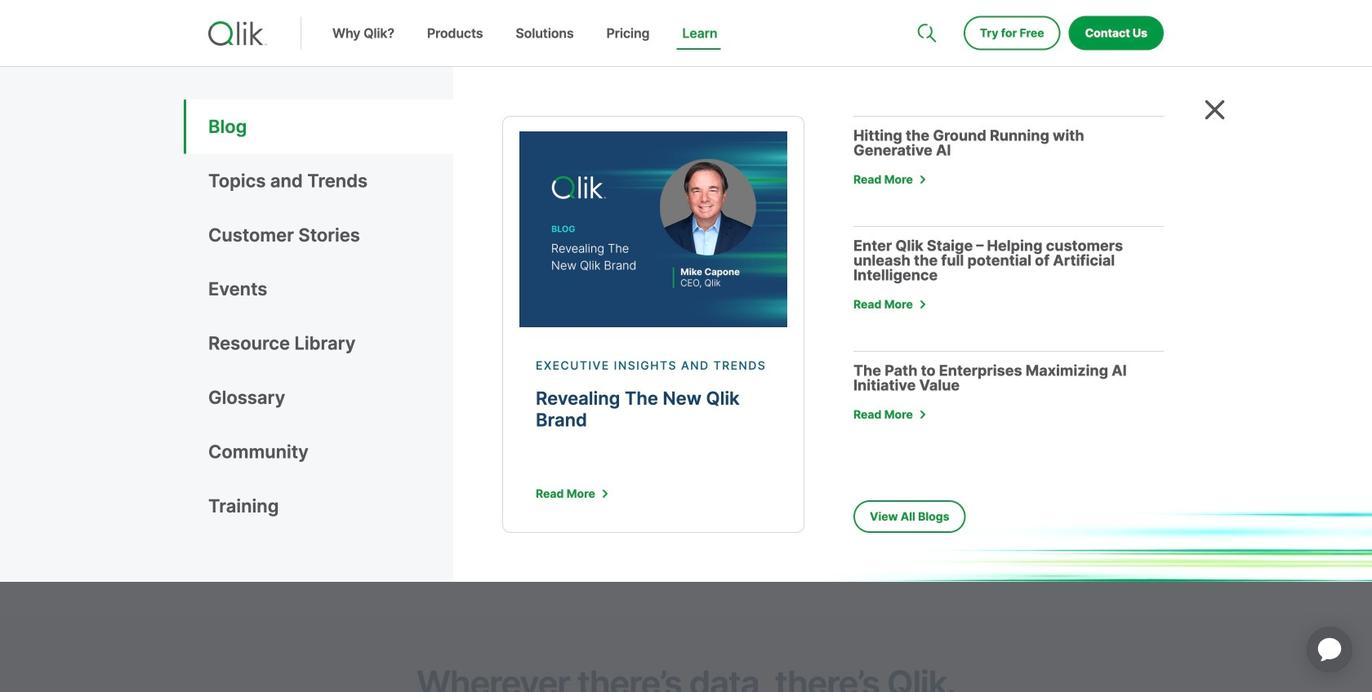 Task type: vqa. For each thing, say whether or not it's contained in the screenshot.
CLOSE SEARCH image
yes



Task type: describe. For each thing, give the bounding box(es) containing it.
headshot of mike capone, ceo, qlik and the text "revealing the new qlik brand" image
[[519, 132, 787, 328]]

login image
[[1112, 0, 1125, 13]]

qlik image
[[208, 21, 267, 46]]

close search image
[[1205, 100, 1225, 120]]



Task type: locate. For each thing, give the bounding box(es) containing it.
support image
[[919, 0, 932, 13]]

application
[[1287, 608, 1372, 693]]



